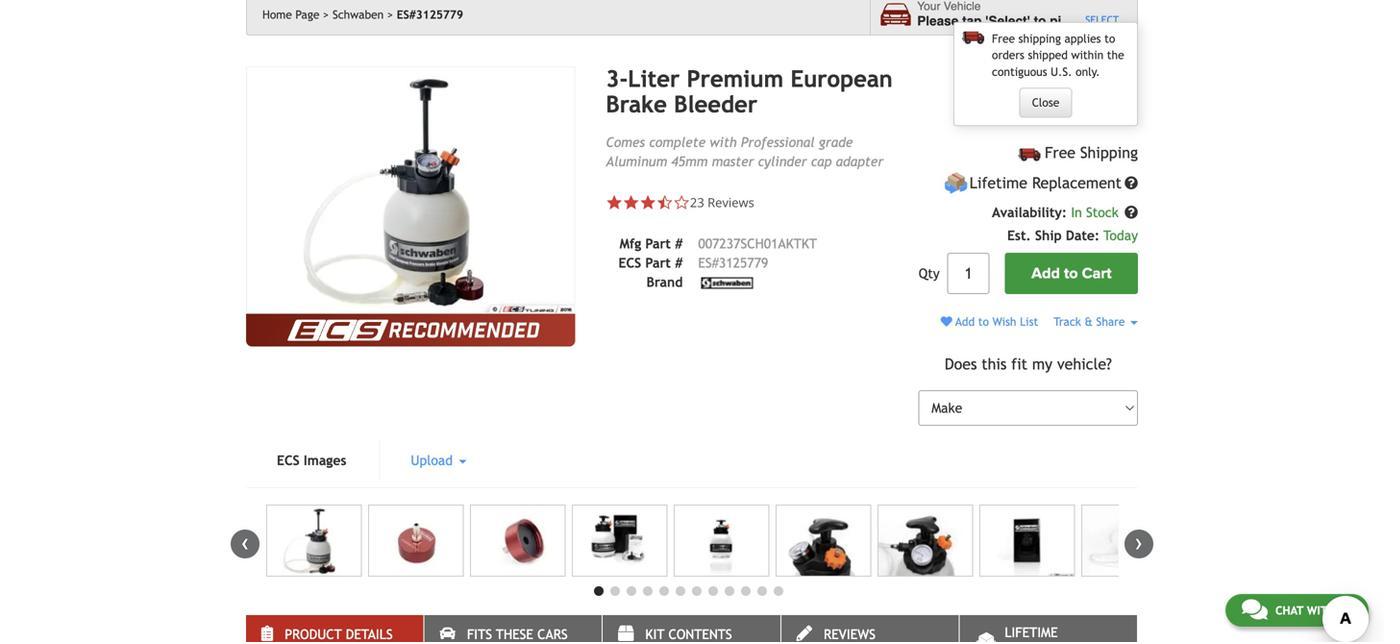 Task type: describe. For each thing, give the bounding box(es) containing it.
select link
[[1085, 12, 1119, 28]]

schwaben link
[[333, 8, 393, 21]]

1 star image from the left
[[606, 194, 623, 211]]

free shipping applies to orders shipped within the contiguous u.s. only.
[[992, 32, 1124, 78]]

brake
[[606, 91, 667, 118]]

23 reviews
[[690, 194, 754, 211]]

# inside the 007237sch01aktkt ecs part #
[[675, 255, 683, 270]]

to left 'wish'
[[978, 315, 989, 328]]

› link
[[1125, 530, 1153, 559]]

brand
[[647, 274, 683, 290]]

does
[[945, 355, 977, 373]]

vehicle
[[1091, 14, 1135, 28]]

today
[[1104, 228, 1138, 243]]

3 star image from the left
[[640, 194, 656, 211]]

ecs inside the 007237sch01aktkt ecs part #
[[619, 255, 641, 270]]

chat
[[1275, 604, 1304, 617]]

select
[[1085, 14, 1119, 26]]

free shipping
[[1045, 144, 1138, 161]]

007237sch01aktkt ecs part #
[[619, 236, 817, 270]]

schwaben image
[[698, 277, 756, 289]]

67.49
[[1081, 69, 1138, 96]]

share
[[1096, 315, 1125, 328]]

availability: in stock
[[992, 205, 1123, 220]]

track
[[1054, 315, 1081, 328]]

this product is lifetime replacement eligible image
[[944, 171, 968, 195]]

premium
[[687, 65, 784, 92]]

applies
[[1065, 32, 1101, 45]]

shipped
[[1028, 48, 1068, 62]]

stock
[[1086, 205, 1119, 220]]

‹
[[241, 530, 249, 555]]

lifetime for lifetime
[[1005, 625, 1091, 642]]

availability:
[[992, 205, 1067, 220]]

0 horizontal spatial ecs
[[277, 453, 300, 468]]

bleeder
[[674, 91, 758, 118]]

add to cart button
[[1005, 253, 1138, 294]]

cylinder
[[758, 154, 807, 169]]

within
[[1071, 48, 1104, 62]]

23 reviews link
[[690, 194, 754, 211]]

list
[[1020, 315, 1038, 328]]

to inside free shipping applies to orders shipped within the contiguous u.s. only.
[[1105, 32, 1115, 45]]

to up shipping
[[1034, 14, 1046, 28]]

track & share
[[1054, 315, 1128, 328]]

home page
[[262, 8, 320, 21]]

does this fit my vehicle?
[[945, 355, 1112, 373]]

please tap 'select' to pick a vehicle
[[917, 14, 1135, 28]]

a
[[1080, 14, 1087, 28]]

date:
[[1066, 228, 1100, 243]]

close
[[1032, 96, 1060, 109]]

1 # from the top
[[675, 236, 683, 251]]

page
[[295, 8, 320, 21]]

3-
[[606, 65, 628, 92]]

›
[[1135, 530, 1143, 555]]

free shipping image
[[1019, 148, 1041, 161]]

est.
[[1007, 228, 1031, 243]]

professional
[[741, 134, 815, 150]]

lifetime replacement
[[970, 174, 1122, 192]]

upload button
[[380, 441, 497, 480]]

chat with us
[[1275, 604, 1352, 617]]

comes complete with professional grade aluminum 45mm master cylinder cap adapter
[[606, 134, 884, 169]]

qty
[[919, 266, 940, 281]]

us
[[1339, 604, 1352, 617]]

free for free shipping applies to orders shipped within the contiguous u.s. only.
[[992, 32, 1015, 45]]

comes
[[606, 134, 645, 150]]

lifetime for lifetime replacement
[[970, 174, 1028, 192]]

home
[[262, 8, 292, 21]]

ecs images
[[277, 453, 346, 468]]

my
[[1032, 355, 1053, 373]]

contiguous
[[992, 65, 1047, 78]]

$74.99 (sale - save 10%)
[[992, 109, 1138, 124]]

shipping
[[1019, 32, 1061, 45]]



Task type: locate. For each thing, give the bounding box(es) containing it.
2 star image from the left
[[623, 194, 640, 211]]

part
[[645, 236, 671, 251], [645, 255, 671, 270]]

free
[[992, 32, 1015, 45], [1045, 144, 1076, 161]]

add for add to wish list
[[956, 315, 975, 328]]

ecs down mfg
[[619, 255, 641, 270]]

3125779
[[719, 255, 768, 270]]

heart image
[[941, 316, 952, 327]]

free right the free shipping 'icon'
[[1045, 144, 1076, 161]]

007237sch01aktkt
[[698, 236, 817, 251]]

with
[[710, 134, 737, 150], [1307, 604, 1335, 617]]

fit
[[1011, 355, 1028, 373]]

add down ship in the right top of the page
[[1032, 264, 1060, 283]]

replacement
[[1032, 174, 1122, 192]]

0 vertical spatial ecs
[[619, 255, 641, 270]]

tap
[[962, 14, 982, 28]]

in
[[1071, 205, 1082, 220]]

images
[[304, 453, 346, 468]]

add right heart icon
[[956, 315, 975, 328]]

ecs tuning recommends this product. image
[[246, 314, 575, 346]]

‹ link
[[231, 530, 260, 559]]

liter
[[628, 65, 680, 92]]

add inside button
[[1032, 264, 1060, 283]]

with left the "us"
[[1307, 604, 1335, 617]]

mfg
[[620, 236, 641, 251]]

save
[[1079, 109, 1107, 124]]

0 horizontal spatial free
[[992, 32, 1015, 45]]

1 vertical spatial part
[[645, 255, 671, 270]]

shipping
[[1080, 144, 1138, 161]]

wish
[[993, 315, 1016, 328]]

to up the
[[1105, 32, 1115, 45]]

star image up mfg
[[606, 194, 623, 211]]

european
[[791, 65, 893, 92]]

2 # from the top
[[675, 255, 683, 270]]

2 part from the top
[[645, 255, 671, 270]]

1 horizontal spatial add
[[1032, 264, 1060, 283]]

# up brand
[[675, 255, 683, 270]]

add to wish list
[[952, 315, 1038, 328]]

1 vertical spatial lifetime
[[1005, 625, 1091, 642]]

0 vertical spatial lifetime
[[970, 174, 1028, 192]]

aluminum
[[606, 154, 667, 169]]

ship
[[1035, 228, 1062, 243]]

half star image
[[656, 194, 673, 211]]

this
[[982, 355, 1007, 373]]

1 vertical spatial ecs
[[277, 453, 300, 468]]

# up es# 3125779 brand
[[675, 236, 683, 251]]

question circle image
[[1125, 206, 1138, 219]]

0 vertical spatial add
[[1032, 264, 1060, 283]]

orders
[[992, 48, 1025, 62]]

pick
[[1050, 14, 1076, 28]]

0 vertical spatial part
[[645, 236, 671, 251]]

lifetime
[[970, 174, 1028, 192], [1005, 625, 1091, 642]]

-
[[1070, 109, 1075, 124]]

es#3125779 - 007237sch01aktkt - 3-liter premium european brake bleeder - comes complete with professional grade aluminum 45mm master cylinder cap adapter - schwaben - audi bmw volkswagen mercedes benz mini porsche image
[[246, 66, 575, 314], [266, 505, 362, 577], [368, 505, 464, 577], [470, 505, 566, 577], [572, 505, 667, 577], [674, 505, 769, 577], [776, 505, 871, 577], [878, 505, 973, 577], [979, 505, 1075, 577], [1081, 505, 1177, 577]]

only.
[[1076, 65, 1100, 78]]

cart
[[1082, 264, 1112, 283]]

grade
[[819, 134, 853, 150]]

part inside the 007237sch01aktkt ecs part #
[[645, 255, 671, 270]]

es#3125779
[[397, 8, 463, 21]]

1 vertical spatial free
[[1045, 144, 1076, 161]]

free for free shipping
[[1045, 144, 1076, 161]]

adapter
[[836, 154, 884, 169]]

question circle image
[[1125, 177, 1138, 190]]

u.s.
[[1051, 65, 1072, 78]]

star image left empty star icon
[[640, 194, 656, 211]]

please
[[917, 14, 959, 28]]

1 vertical spatial add
[[956, 315, 975, 328]]

star image
[[606, 194, 623, 211], [623, 194, 640, 211], [640, 194, 656, 211]]

complete
[[649, 134, 706, 150]]

with up master
[[710, 134, 737, 150]]

to inside button
[[1064, 264, 1078, 283]]

free inside free shipping applies to orders shipped within the contiguous u.s. only.
[[992, 32, 1015, 45]]

schwaben
[[333, 8, 384, 21]]

upload
[[411, 453, 457, 468]]

track & share button
[[1054, 315, 1138, 328]]

ecs left images at the left bottom
[[277, 453, 300, 468]]

shipping truck image
[[962, 31, 984, 44]]

0 vertical spatial with
[[710, 134, 737, 150]]

the
[[1107, 48, 1124, 62]]

1 horizontal spatial with
[[1307, 604, 1335, 617]]

master
[[712, 154, 754, 169]]

45mm
[[671, 154, 708, 169]]

vehicle?
[[1057, 355, 1112, 373]]

0 horizontal spatial add
[[956, 315, 975, 328]]

add for add to cart
[[1032, 264, 1060, 283]]

est. ship date: today
[[1007, 228, 1138, 243]]

reviews
[[708, 194, 754, 211]]

0 vertical spatial #
[[675, 236, 683, 251]]

home page link
[[262, 8, 329, 21]]

add to cart
[[1032, 264, 1112, 283]]

'select'
[[986, 14, 1030, 28]]

es#
[[698, 255, 719, 270]]

None text field
[[947, 253, 990, 294]]

1 horizontal spatial ecs
[[619, 255, 641, 270]]

free up orders
[[992, 32, 1015, 45]]

0 horizontal spatial with
[[710, 134, 737, 150]]

comments image
[[1242, 598, 1268, 621]]

mfg part #
[[620, 236, 683, 251]]

10%)
[[1111, 109, 1138, 124]]

1 horizontal spatial free
[[1045, 144, 1076, 161]]

part up brand
[[645, 255, 671, 270]]

star image left half star icon
[[623, 194, 640, 211]]

23
[[690, 194, 704, 211]]

3-liter premium european brake bleeder
[[606, 65, 893, 118]]

ecs images link
[[246, 441, 377, 480]]

lifetime link
[[960, 615, 1137, 642]]

with inside comes complete with professional grade aluminum 45mm master cylinder cap adapter
[[710, 134, 737, 150]]

add to wish list link
[[941, 315, 1038, 328]]

ecs
[[619, 255, 641, 270], [277, 453, 300, 468]]

$74.99
[[992, 109, 1033, 124]]

&
[[1085, 315, 1093, 328]]

1 vertical spatial with
[[1307, 604, 1335, 617]]

0 vertical spatial free
[[992, 32, 1015, 45]]

chat with us link
[[1225, 594, 1369, 627]]

empty star image
[[673, 194, 690, 211]]

1 vertical spatial #
[[675, 255, 683, 270]]

(sale
[[1037, 109, 1066, 124]]

es# 3125779 brand
[[647, 255, 768, 290]]

part right mfg
[[645, 236, 671, 251]]

#
[[675, 236, 683, 251], [675, 255, 683, 270]]

to left the "cart"
[[1064, 264, 1078, 283]]

1 part from the top
[[645, 236, 671, 251]]



Task type: vqa. For each thing, say whether or not it's contained in the screenshot.
the 23 Reviews
yes



